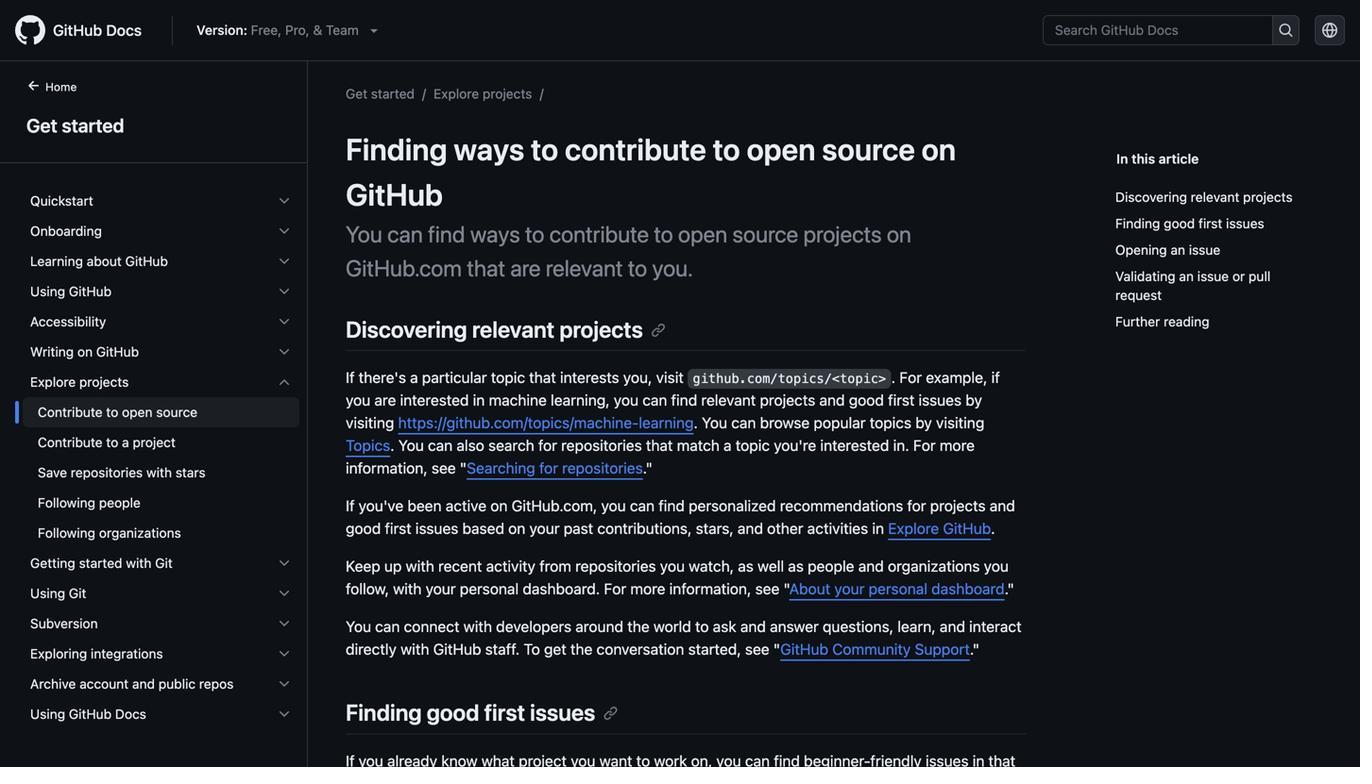 Task type: describe. For each thing, give the bounding box(es) containing it.
1 vertical spatial finding
[[1115, 216, 1160, 231]]

repositories inside get started element
[[71, 465, 143, 481]]

or
[[1232, 269, 1245, 284]]

relevant down in this article element
[[1191, 189, 1239, 205]]

can inside . for example, if you are interested in machine learning, you can find relevant projects and good first issues by visiting
[[642, 392, 667, 410]]

0 vertical spatial discovering
[[1115, 189, 1187, 205]]

also
[[457, 437, 484, 455]]

questions,
[[823, 618, 894, 636]]

in this article element
[[1116, 149, 1322, 169]]

that inside you can find ways to contribute to open source projects on github.com that are relevant to you.
[[467, 255, 505, 281]]

archive account and public repos
[[30, 677, 234, 692]]

if you've been active on github.com, you can find personalized recommendations for projects and good first issues based on your past contributions, stars, and other activities in
[[346, 497, 1015, 538]]

github up explore projects on the left of page
[[96, 344, 139, 360]]

with down contribute to a project link
[[146, 465, 172, 481]]

1 horizontal spatial the
[[627, 618, 650, 636]]

you.
[[652, 255, 693, 281]]

projects inside you can find ways to contribute to open source projects on github.com that are relevant to you.
[[803, 221, 882, 247]]

open inside finding ways to contribute to open source on github
[[747, 131, 816, 167]]

on inside finding ways to contribute to open source on github
[[922, 131, 956, 167]]

0 horizontal spatial discovering relevant projects link
[[346, 316, 666, 343]]

dashboard
[[931, 581, 1005, 599]]

learn,
[[898, 618, 936, 636]]

can inside if you've been active on github.com, you can find personalized recommendations for projects and good first issues based on your past contributions, stars, and other activities in
[[630, 497, 655, 515]]

with down the up
[[393, 581, 422, 599]]

save repositories with stars link
[[23, 458, 299, 488]]

and right ask
[[740, 618, 766, 636]]

first inside if you've been active on github.com, you can find personalized recommendations for projects and good first issues based on your past contributions, stars, and other activities in
[[385, 520, 411, 538]]

git inside dropdown button
[[69, 586, 86, 602]]

more inside . you can also search for repositories that match a topic you're interested in. for more information, see "
[[940, 437, 975, 455]]

can inside . you can also search for repositories that match a topic you're interested in. for more information, see "
[[428, 437, 453, 455]]

for inside . you can also search for repositories that match a topic you're interested in. for more information, see "
[[913, 437, 936, 455]]

and inside . for example, if you are interested in machine learning, you can find relevant projects and good first issues by visiting
[[819, 392, 845, 410]]

getting started with git button
[[23, 549, 299, 579]]

contributions,
[[597, 520, 692, 538]]

version:
[[197, 22, 247, 38]]

started for getting started with git
[[79, 556, 122, 571]]

. inside https://github.com/topics/machine-learning . you can browse popular topics by visiting topics
[[694, 414, 698, 432]]

0 vertical spatial finding good first issues
[[1115, 216, 1264, 231]]

on inside you can find ways to contribute to open source projects on github.com that are relevant to you.
[[887, 221, 911, 247]]

using for using github
[[30, 284, 65, 299]]

exploring integrations button
[[23, 639, 299, 670]]

follow,
[[346, 581, 389, 599]]

you inside you can connect with developers around the world to ask and answer questions, learn, and interact directly with github staff. to get the conversation started, see "
[[346, 618, 371, 636]]

sc 9kayk9 0 image for using github docs
[[277, 707, 292, 723]]

see inside . you can also search for repositories that match a topic you're interested in. for more information, see "
[[432, 460, 456, 478]]

github up dashboard
[[943, 520, 991, 538]]

contribute to a project
[[38, 435, 176, 451]]

explore projects element containing explore projects
[[15, 367, 307, 549]]

github down answer
[[780, 641, 828, 659]]

issues inside . for example, if you are interested in machine learning, you can find relevant projects and good first issues by visiting
[[919, 392, 962, 410]]

reading
[[1164, 314, 1209, 330]]

learning
[[639, 414, 694, 432]]

explore github .
[[888, 520, 995, 538]]

0 vertical spatial topic
[[491, 369, 525, 387]]

are inside . for example, if you are interested in machine learning, you can find relevant projects and good first issues by visiting
[[374, 392, 396, 410]]

relevant up machine
[[472, 316, 555, 343]]

information, inside . you can also search for repositories that match a topic you're interested in. for more information, see "
[[346, 460, 428, 478]]

github community support link
[[780, 641, 970, 659]]

in.
[[893, 437, 909, 455]]

and up the support
[[940, 618, 965, 636]]

. inside . you can also search for repositories that match a topic you're interested in. for more information, see "
[[390, 437, 394, 455]]

searching
[[467, 460, 535, 478]]

about
[[789, 581, 830, 599]]

find inside . for example, if you are interested in machine learning, you can find relevant projects and good first issues by visiting
[[671, 392, 697, 410]]

get started
[[26, 114, 124, 136]]

sc 9kayk9 0 image for writing on github
[[277, 345, 292, 360]]

sc 9kayk9 0 image for archive account and public repos
[[277, 677, 292, 692]]

1 vertical spatial that
[[529, 369, 556, 387]]

github up home
[[53, 21, 102, 39]]

accessibility button
[[23, 307, 299, 337]]

example,
[[926, 369, 987, 387]]

." for github community support ."
[[970, 641, 980, 659]]

ways inside finding ways to contribute to open source on github
[[454, 131, 524, 167]]

free,
[[251, 22, 282, 38]]

2 horizontal spatial your
[[834, 581, 865, 599]]

repositories inside . you can also search for repositories that match a topic you're interested in. for more information, see "
[[561, 437, 642, 455]]

getting started with git
[[30, 556, 173, 571]]

projects inside dropdown button
[[79, 374, 129, 390]]

see inside keep up with recent activity from repositories you watch, as well as people and organizations you follow, with your personal dashboard. for more information, see "
[[755, 581, 780, 599]]

issue for opening
[[1189, 242, 1220, 258]]

started for get started / explore projects /
[[371, 86, 415, 102]]

to inside contribute to a project link
[[106, 435, 118, 451]]

source inside you can find ways to contribute to open source projects on github.com that are relevant to you.
[[732, 221, 798, 247]]

this
[[1132, 151, 1155, 167]]

explore projects
[[30, 374, 129, 390]]

connect
[[404, 618, 460, 636]]

projects inside . for example, if you are interested in machine learning, you can find relevant projects and good first issues by visiting
[[760, 392, 815, 410]]

interact
[[969, 618, 1022, 636]]

personalized
[[689, 497, 776, 515]]

github.com
[[346, 255, 462, 281]]

repos
[[199, 677, 234, 692]]

first down staff.
[[484, 700, 525, 726]]

using for using git
[[30, 586, 65, 602]]

stars,
[[696, 520, 734, 538]]

can inside https://github.com/topics/machine-learning . you can browse popular topics by visiting topics
[[731, 414, 756, 432]]

projects inside if you've been active on github.com, you can find personalized recommendations for projects and good first issues based on your past contributions, stars, and other activities in
[[930, 497, 986, 515]]

sc 9kayk9 0 image for onboarding
[[277, 224, 292, 239]]

quickstart button
[[23, 186, 299, 216]]

opening an issue
[[1115, 242, 1220, 258]]

you left watch,
[[660, 558, 685, 576]]

sc 9kayk9 0 image for using github
[[277, 284, 292, 299]]

are inside you can find ways to contribute to open source projects on github.com that are relevant to you.
[[510, 255, 541, 281]]

first up opening an issue link
[[1199, 216, 1222, 231]]

validating an issue or pull request
[[1115, 269, 1270, 303]]

open inside get started element
[[122, 405, 153, 420]]

match
[[677, 437, 720, 455]]

visit
[[656, 369, 684, 387]]

can inside you can connect with developers around the world to ask and answer questions, learn, and interact directly with github staff. to get the conversation started, see "
[[375, 618, 400, 636]]

browse
[[760, 414, 810, 432]]

and down personalized
[[738, 520, 763, 538]]

1 as from the left
[[738, 558, 754, 576]]

get started element
[[0, 77, 308, 766]]

relevant inside you can find ways to contribute to open source projects on github.com that are relevant to you.
[[546, 255, 623, 281]]

contribute to open source link
[[23, 398, 299, 428]]

you down if there's a particular topic that interests you, visit github.com/topics/<topic>
[[614, 392, 638, 410]]

writing on github button
[[23, 337, 299, 367]]

your inside keep up with recent activity from repositories you watch, as well as people and organizations you follow, with your personal dashboard. for more information, see "
[[426, 581, 456, 599]]

for inside . you can also search for repositories that match a topic you're interested in. for more information, see "
[[538, 437, 557, 455]]

about your personal dashboard ."
[[789, 581, 1014, 599]]

visiting inside . for example, if you are interested in machine learning, you can find relevant projects and good first issues by visiting
[[346, 414, 394, 432]]

sc 9kayk9 0 image for learning about github
[[277, 254, 292, 269]]

up
[[384, 558, 402, 576]]

github docs
[[53, 21, 142, 39]]

good up opening an issue
[[1164, 216, 1195, 231]]

public
[[158, 677, 196, 692]]

well
[[758, 558, 784, 576]]

contribute inside you can find ways to contribute to open source projects on github.com that are relevant to you.
[[549, 221, 649, 247]]

2 / from the left
[[540, 86, 544, 102]]

other
[[767, 520, 803, 538]]

0 horizontal spatial the
[[570, 641, 593, 659]]

using github docs button
[[23, 700, 299, 730]]

started for get started
[[62, 114, 124, 136]]

conversation
[[597, 641, 684, 659]]

subversion
[[30, 616, 98, 632]]

if for if you've been active on github.com, you can find personalized recommendations for projects and good first issues based on your past contributions, stars, and other activities in
[[346, 497, 355, 515]]

and inside dropdown button
[[132, 677, 155, 692]]

validating an issue or pull request link
[[1115, 264, 1315, 309]]

explore github link
[[888, 520, 991, 538]]

for inside if you've been active on github.com, you can find personalized recommendations for projects and good first issues based on your past contributions, stars, and other activities in
[[907, 497, 926, 515]]

machine
[[489, 392, 547, 410]]

you inside you can find ways to contribute to open source projects on github.com that are relevant to you.
[[346, 221, 382, 247]]

sc 9kayk9 0 image for using git
[[277, 587, 292, 602]]

you up dashboard
[[984, 558, 1009, 576]]

for inside . for example, if you are interested in machine learning, you can find relevant projects and good first issues by visiting
[[899, 369, 922, 387]]

accessibility
[[30, 314, 106, 330]]

you're
[[774, 437, 816, 455]]

see inside you can connect with developers around the world to ask and answer questions, learn, and interact directly with github staff. to get the conversation started, see "
[[745, 641, 769, 659]]

1 horizontal spatial explore
[[434, 86, 479, 102]]

further reading link
[[1115, 309, 1315, 335]]

and inside keep up with recent activity from repositories you watch, as well as people and organizations you follow, with your personal dashboard. for more information, see "
[[858, 558, 884, 576]]

finding ways to contribute to open source on github
[[346, 131, 956, 213]]

on inside writing on github dropdown button
[[77, 344, 93, 360]]

interested inside . you can also search for repositories that match a topic you're interested in. for more information, see "
[[820, 437, 889, 455]]

with down connect
[[401, 641, 429, 659]]

writing
[[30, 344, 74, 360]]

github down the account
[[69, 707, 112, 723]]

1 vertical spatial for
[[539, 460, 558, 478]]

https://github.com/topics/machine-learning . you can browse popular topics by visiting topics
[[346, 414, 984, 455]]

finding inside finding ways to contribute to open source on github
[[346, 131, 447, 167]]

home link
[[19, 78, 107, 97]]

popular
[[814, 414, 866, 432]]

onboarding
[[30, 223, 102, 239]]

2 as from the left
[[788, 558, 804, 576]]

0 horizontal spatial discovering relevant projects
[[346, 316, 643, 343]]

following for following people
[[38, 495, 95, 511]]

Search GitHub Docs search field
[[1044, 16, 1272, 44]]

support
[[915, 641, 970, 659]]

0 horizontal spatial get started link
[[23, 111, 284, 140]]

getting
[[30, 556, 75, 571]]

archive
[[30, 677, 76, 692]]

following organizations link
[[23, 519, 299, 549]]

article
[[1159, 151, 1199, 167]]

" inside . you can also search for repositories that match a topic you're interested in. for more information, see "
[[460, 460, 467, 478]]

an for opening
[[1171, 242, 1185, 258]]

1 vertical spatial ."
[[1005, 581, 1014, 599]]

following people link
[[23, 488, 299, 519]]

version: free, pro, & team
[[197, 22, 359, 38]]

git inside dropdown button
[[155, 556, 173, 571]]

sc 9kayk9 0 image for explore projects
[[277, 375, 292, 390]]

by inside https://github.com/topics/machine-learning . you can browse popular topics by visiting topics
[[915, 414, 932, 432]]

0 vertical spatial docs
[[106, 21, 142, 39]]

to
[[524, 641, 540, 659]]

in this article
[[1116, 151, 1199, 167]]

you,
[[623, 369, 652, 387]]

with right the up
[[406, 558, 434, 576]]

world
[[653, 618, 691, 636]]

contribute inside finding ways to contribute to open source on github
[[565, 131, 706, 167]]

explore projects link
[[434, 86, 532, 102]]

github down learning about github
[[69, 284, 112, 299]]

visiting inside https://github.com/topics/machine-learning . you can browse popular topics by visiting topics
[[936, 414, 984, 432]]



Task type: locate. For each thing, give the bounding box(es) containing it.
0 horizontal spatial as
[[738, 558, 754, 576]]

. up dashboard
[[991, 520, 995, 538]]

information, down watch,
[[669, 581, 751, 599]]

there's
[[359, 369, 406, 387]]

. inside . for example, if you are interested in machine learning, you can find relevant projects and good first issues by visiting
[[891, 369, 895, 387]]

recent
[[438, 558, 482, 576]]

visiting down example,
[[936, 414, 984, 432]]

an for validating
[[1179, 269, 1194, 284]]

1 horizontal spatial get
[[346, 86, 367, 102]]

" inside keep up with recent activity from repositories you watch, as well as people and organizations you follow, with your personal dashboard. for more information, see "
[[783, 581, 789, 599]]

people inside keep up with recent activity from repositories you watch, as well as people and organizations you follow, with your personal dashboard. for more information, see "
[[808, 558, 854, 576]]

sc 9kayk9 0 image for accessibility
[[277, 315, 292, 330]]

0 vertical spatial find
[[428, 221, 465, 247]]

" inside you can connect with developers around the world to ask and answer questions, learn, and interact directly with github staff. to get the conversation started, see "
[[773, 641, 780, 659]]

in right 'activities'
[[872, 520, 884, 538]]

2 vertical spatial started
[[79, 556, 122, 571]]

open inside you can find ways to contribute to open source projects on github.com that are relevant to you.
[[678, 221, 727, 247]]

1 explore projects element from the top
[[15, 367, 307, 549]]

started down following organizations
[[79, 556, 122, 571]]

1 horizontal spatial get started link
[[346, 86, 415, 102]]

you've
[[359, 497, 403, 515]]

finding
[[346, 131, 447, 167], [1115, 216, 1160, 231], [346, 700, 422, 726]]

relevant inside . for example, if you are interested in machine learning, you can find relevant projects and good first issues by visiting
[[701, 392, 756, 410]]

1 vertical spatial finding good first issues
[[346, 700, 595, 726]]

2 using from the top
[[30, 586, 65, 602]]

personal up 'learn,'
[[869, 581, 927, 599]]

0 vertical spatial an
[[1171, 242, 1185, 258]]

you inside https://github.com/topics/machine-learning . you can browse popular topics by visiting topics
[[702, 414, 727, 432]]

that inside . you can also search for repositories that match a topic you're interested in. for more information, see "
[[646, 437, 673, 455]]

using git button
[[23, 579, 299, 609]]

contribute for contribute to open source
[[38, 405, 103, 420]]

0 vertical spatial "
[[460, 460, 467, 478]]

you up contributions,
[[601, 497, 626, 515]]

using git
[[30, 586, 86, 602]]

more inside keep up with recent activity from repositories you watch, as well as people and organizations you follow, with your personal dashboard. for more information, see "
[[630, 581, 665, 599]]

good up topics
[[849, 392, 884, 410]]

2 horizontal spatial open
[[747, 131, 816, 167]]

interests
[[560, 369, 619, 387]]

" down also
[[460, 460, 467, 478]]

and up popular
[[819, 392, 845, 410]]

0 vertical spatial open
[[747, 131, 816, 167]]

2 sc 9kayk9 0 image from the top
[[277, 224, 292, 239]]

a right match
[[724, 437, 732, 455]]

using for using github docs
[[30, 707, 65, 723]]

organizations inside keep up with recent activity from repositories you watch, as well as people and organizations you follow, with your personal dashboard. for more information, see "
[[888, 558, 980, 576]]

can left browse
[[731, 414, 756, 432]]

that up machine
[[529, 369, 556, 387]]

if left the there's
[[346, 369, 355, 387]]

docs inside dropdown button
[[115, 707, 146, 723]]

0 horizontal spatial git
[[69, 586, 86, 602]]

get
[[346, 86, 367, 102], [26, 114, 57, 136]]

contribute inside contribute to a project link
[[38, 435, 103, 451]]

2 contribute from the top
[[38, 435, 103, 451]]

find inside you can find ways to contribute to open source projects on github.com that are relevant to you.
[[428, 221, 465, 247]]

if there's a particular topic that interests you, visit github.com/topics/<topic>
[[346, 369, 886, 387]]

triangle down image
[[366, 23, 381, 38]]

github
[[53, 21, 102, 39], [346, 177, 443, 213], [125, 254, 168, 269], [69, 284, 112, 299], [96, 344, 139, 360], [943, 520, 991, 538], [433, 641, 481, 659], [780, 641, 828, 659], [69, 707, 112, 723]]

find inside if you've been active on github.com, you can find personalized recommendations for projects and good first issues based on your past contributions, stars, and other activities in
[[659, 497, 685, 515]]

explore projects element containing contribute to open source
[[15, 398, 307, 549]]

find down visit
[[671, 392, 697, 410]]

keep up with recent activity from repositories you watch, as well as people and organizations you follow, with your personal dashboard. for more information, see "
[[346, 558, 1009, 599]]

by right topics
[[915, 414, 932, 432]]

people inside explore projects element
[[99, 495, 141, 511]]

5 sc 9kayk9 0 image from the top
[[277, 315, 292, 330]]

and up explore github .
[[990, 497, 1015, 515]]

2 vertical spatial "
[[773, 641, 780, 659]]

team
[[326, 22, 359, 38]]

explore inside dropdown button
[[30, 374, 76, 390]]

for right in. at the right bottom of page
[[913, 437, 936, 455]]

with inside dropdown button
[[126, 556, 151, 571]]

0 vertical spatial by
[[966, 392, 982, 410]]

explore
[[434, 86, 479, 102], [30, 374, 76, 390], [888, 520, 939, 538]]

0 vertical spatial are
[[510, 255, 541, 281]]

issue up validating an issue or pull request link
[[1189, 242, 1220, 258]]

good inside if you've been active on github.com, you can find personalized recommendations for projects and good first issues based on your past contributions, stars, and other activities in
[[346, 520, 381, 538]]

0 vertical spatial finding good first issues link
[[1115, 211, 1315, 237]]

organizations down explore github link
[[888, 558, 980, 576]]

1 horizontal spatial git
[[155, 556, 173, 571]]

to inside you can connect with developers around the world to ask and answer questions, learn, and interact directly with github staff. to get the conversation started, see "
[[695, 618, 709, 636]]

discovering up the there's
[[346, 316, 467, 343]]

2 vertical spatial see
[[745, 641, 769, 659]]

0 vertical spatial that
[[467, 255, 505, 281]]

0 horizontal spatial people
[[99, 495, 141, 511]]

contribute
[[565, 131, 706, 167], [549, 221, 649, 247]]

for left example,
[[899, 369, 922, 387]]

7 sc 9kayk9 0 image from the top
[[277, 375, 292, 390]]

https://github.com/topics/machine-learning link
[[398, 414, 694, 432]]

started,
[[688, 641, 741, 659]]

integrations
[[91, 646, 163, 662]]

if for if there's a particular topic that interests you, visit github.com/topics/<topic>
[[346, 369, 355, 387]]

1 vertical spatial people
[[808, 558, 854, 576]]

an inside validating an issue or pull request
[[1179, 269, 1194, 284]]

using down archive
[[30, 707, 65, 723]]

repositories inside keep up with recent activity from repositories you watch, as well as people and organizations you follow, with your personal dashboard. for more information, see "
[[575, 558, 656, 576]]

dashboard.
[[523, 581, 600, 599]]

with up staff.
[[463, 618, 492, 636]]

explore projects button
[[23, 367, 299, 398]]

organizations inside following organizations link
[[99, 526, 181, 541]]

discovering relevant projects link
[[1115, 184, 1315, 211], [346, 316, 666, 343]]

1 contribute from the top
[[38, 405, 103, 420]]

1 vertical spatial in
[[872, 520, 884, 538]]

particular
[[422, 369, 487, 387]]

good inside . for example, if you are interested in machine learning, you can find relevant projects and good first issues by visiting
[[849, 392, 884, 410]]

issue inside validating an issue or pull request
[[1197, 269, 1229, 284]]

1 horizontal spatial finding good first issues
[[1115, 216, 1264, 231]]

for inside keep up with recent activity from repositories you watch, as well as people and organizations you follow, with your personal dashboard. for more information, see "
[[604, 581, 626, 599]]

2 horizontal spatial explore
[[888, 520, 939, 538]]

1 vertical spatial discovering relevant projects
[[346, 316, 643, 343]]

following up getting
[[38, 526, 95, 541]]

0 vertical spatial following
[[38, 495, 95, 511]]

an down opening an issue
[[1179, 269, 1194, 284]]

github up github.com
[[346, 177, 443, 213]]

." up interact
[[1005, 581, 1014, 599]]

organizations down following people link on the bottom left of the page
[[99, 526, 181, 541]]

watch,
[[689, 558, 734, 576]]

1 horizontal spatial that
[[529, 369, 556, 387]]

/
[[422, 86, 426, 102], [540, 86, 544, 102]]

for down https://github.com/topics/machine-learning link
[[538, 437, 557, 455]]

1 vertical spatial using
[[30, 586, 65, 602]]

1 sc 9kayk9 0 image from the top
[[277, 587, 292, 602]]

0 horizontal spatial more
[[630, 581, 665, 599]]

1 horizontal spatial ."
[[970, 641, 980, 659]]

discovering down in this article
[[1115, 189, 1187, 205]]

your inside if you've been active on github.com, you can find personalized recommendations for projects and good first issues based on your past contributions, stars, and other activities in
[[529, 520, 560, 538]]

contribute to open source
[[38, 405, 197, 420]]

0 horizontal spatial a
[[122, 435, 129, 451]]

sc 9kayk9 0 image for getting started with git
[[277, 556, 292, 571]]

and left public at the bottom
[[132, 677, 155, 692]]

finding down directly
[[346, 700, 422, 726]]

the right get
[[570, 641, 593, 659]]

0 vertical spatial organizations
[[99, 526, 181, 541]]

1 vertical spatial discovering relevant projects link
[[346, 316, 666, 343]]

0 vertical spatial the
[[627, 618, 650, 636]]

1 vertical spatial contribute
[[38, 435, 103, 451]]

github inside finding ways to contribute to open source on github
[[346, 177, 443, 213]]

0 horizontal spatial get
[[26, 114, 57, 136]]

1 vertical spatial more
[[630, 581, 665, 599]]

discovering relevant projects inside discovering relevant projects link
[[1115, 189, 1293, 205]]

2 explore projects element from the top
[[15, 398, 307, 549]]

if
[[346, 369, 355, 387], [346, 497, 355, 515]]

github inside you can connect with developers around the world to ask and answer questions, learn, and interact directly with github staff. to get the conversation started, see "
[[433, 641, 481, 659]]

0 horizontal spatial explore
[[30, 374, 76, 390]]

people
[[99, 495, 141, 511], [808, 558, 854, 576]]

an inside opening an issue link
[[1171, 242, 1185, 258]]

can up contributions,
[[630, 497, 655, 515]]

following people
[[38, 495, 141, 511]]

1 vertical spatial open
[[678, 221, 727, 247]]

can inside you can find ways to contribute to open source projects on github.com that are relevant to you.
[[387, 221, 423, 247]]

pull
[[1249, 269, 1270, 284]]

0 horizontal spatial "
[[460, 460, 467, 478]]

activities
[[807, 520, 868, 538]]

1 horizontal spatial "
[[773, 641, 780, 659]]

issues down get
[[530, 700, 595, 726]]

sc 9kayk9 0 image inside "exploring integrations" dropdown button
[[277, 647, 292, 662]]

0 vertical spatial for
[[899, 369, 922, 387]]

a for there's
[[410, 369, 418, 387]]

people down save repositories with stars
[[99, 495, 141, 511]]

topic inside . you can also search for repositories that match a topic you're interested in. for more information, see "
[[736, 437, 770, 455]]

visiting up topics link
[[346, 414, 394, 432]]

contribute
[[38, 405, 103, 420], [38, 435, 103, 451]]

for up github.com,
[[539, 460, 558, 478]]

issue
[[1189, 242, 1220, 258], [1197, 269, 1229, 284]]

started
[[371, 86, 415, 102], [62, 114, 124, 136], [79, 556, 122, 571]]

1 vertical spatial are
[[374, 392, 396, 410]]

issues down the been
[[415, 520, 458, 538]]

1 horizontal spatial people
[[808, 558, 854, 576]]

1 horizontal spatial a
[[410, 369, 418, 387]]

you down the there's
[[346, 392, 370, 410]]

0 horizontal spatial topic
[[491, 369, 525, 387]]

sc 9kayk9 0 image inside the 'explore projects' dropdown button
[[277, 375, 292, 390]]

. up you've
[[390, 437, 394, 455]]

finding good first issues link down staff.
[[346, 700, 618, 726]]

personal inside keep up with recent activity from repositories you watch, as well as people and organizations you follow, with your personal dashboard. for more information, see "
[[460, 581, 519, 599]]

2 sc 9kayk9 0 image from the top
[[277, 617, 292, 632]]

by down example,
[[966, 392, 982, 410]]

started inside getting started with git dropdown button
[[79, 556, 122, 571]]

you can connect with developers around the world to ask and answer questions, learn, and interact directly with github staff. to get the conversation started, see "
[[346, 618, 1022, 659]]

"
[[460, 460, 467, 478], [783, 581, 789, 599], [773, 641, 780, 659]]

contribute inside contribute to open source link
[[38, 405, 103, 420]]

get for get started / explore projects /
[[346, 86, 367, 102]]

sc 9kayk9 0 image for quickstart
[[277, 194, 292, 209]]

4 sc 9kayk9 0 image from the top
[[277, 707, 292, 723]]

home
[[45, 80, 77, 94]]

1 sc 9kayk9 0 image from the top
[[277, 194, 292, 209]]

using github docs
[[30, 707, 146, 723]]

1 vertical spatial if
[[346, 497, 355, 515]]

1 vertical spatial issue
[[1197, 269, 1229, 284]]

0 horizontal spatial in
[[473, 392, 485, 410]]

if inside if you've been active on github.com, you can find personalized recommendations for projects and good first issues based on your past contributions, stars, and other activities in
[[346, 497, 355, 515]]

you
[[346, 221, 382, 247], [702, 414, 727, 432], [398, 437, 424, 455], [346, 618, 371, 636]]

1 using from the top
[[30, 284, 65, 299]]

a left project at the bottom of page
[[122, 435, 129, 451]]

https://github.com/topics/machine-
[[398, 414, 639, 432]]

docs down archive account and public repos
[[115, 707, 146, 723]]

you right topics link
[[398, 437, 424, 455]]

writing on github
[[30, 344, 139, 360]]

" down "well"
[[783, 581, 789, 599]]

9 sc 9kayk9 0 image from the top
[[277, 647, 292, 662]]

2 vertical spatial finding
[[346, 700, 422, 726]]

issues up opening an issue link
[[1226, 216, 1264, 231]]

and
[[819, 392, 845, 410], [990, 497, 1015, 515], [738, 520, 763, 538], [858, 558, 884, 576], [740, 618, 766, 636], [940, 618, 965, 636], [132, 677, 155, 692]]

the up conversation
[[627, 618, 650, 636]]

1 horizontal spatial organizations
[[888, 558, 980, 576]]

sc 9kayk9 0 image inside using github docs dropdown button
[[277, 707, 292, 723]]

None search field
[[1043, 15, 1300, 45]]

&
[[313, 22, 322, 38]]

1 vertical spatial contribute
[[549, 221, 649, 247]]

1 personal from the left
[[460, 581, 519, 599]]

git up subversion
[[69, 586, 86, 602]]

6 sc 9kayk9 0 image from the top
[[277, 345, 292, 360]]

1 horizontal spatial discovering relevant projects
[[1115, 189, 1293, 205]]

past
[[564, 520, 593, 538]]

." for searching for repositories ."
[[643, 460, 653, 478]]

. up topics
[[891, 369, 895, 387]]

source inside finding ways to contribute to open source on github
[[822, 131, 915, 167]]

2 if from the top
[[346, 497, 355, 515]]

0 horizontal spatial /
[[422, 86, 426, 102]]

repositories up github.com,
[[562, 460, 643, 478]]

2 following from the top
[[38, 526, 95, 541]]

0 vertical spatial contribute
[[38, 405, 103, 420]]

opening an issue link
[[1115, 237, 1315, 264]]

0 horizontal spatial your
[[426, 581, 456, 599]]

0 horizontal spatial source
[[156, 405, 197, 420]]

issue left or
[[1197, 269, 1229, 284]]

issue for validating
[[1197, 269, 1229, 284]]

2 vertical spatial find
[[659, 497, 685, 515]]

0 vertical spatial get started link
[[346, 86, 415, 102]]

1 vertical spatial git
[[69, 586, 86, 602]]

validating
[[1115, 269, 1175, 284]]

good down connect
[[427, 700, 479, 726]]

2 horizontal spatial that
[[646, 437, 673, 455]]

2 vertical spatial explore
[[888, 520, 939, 538]]

sc 9kayk9 0 image inside archive account and public repos dropdown button
[[277, 677, 292, 692]]

sc 9kayk9 0 image inside onboarding dropdown button
[[277, 224, 292, 239]]

repositories
[[561, 437, 642, 455], [562, 460, 643, 478], [71, 465, 143, 481], [575, 558, 656, 576]]

1 vertical spatial see
[[755, 581, 780, 599]]

1 vertical spatial the
[[570, 641, 593, 659]]

4 sc 9kayk9 0 image from the top
[[277, 284, 292, 299]]

get started link up quickstart dropdown button at the top of the page
[[23, 111, 284, 140]]

see down "well"
[[755, 581, 780, 599]]

in
[[473, 392, 485, 410], [872, 520, 884, 538]]

a inside . you can also search for repositories that match a topic you're interested in. for more information, see "
[[724, 437, 732, 455]]

github down onboarding dropdown button
[[125, 254, 168, 269]]

around
[[575, 618, 623, 636]]

are
[[510, 255, 541, 281], [374, 392, 396, 410]]

to inside contribute to open source link
[[106, 405, 118, 420]]

3 using from the top
[[30, 707, 65, 723]]

in inside . for example, if you are interested in machine learning, you can find relevant projects and good first issues by visiting
[[473, 392, 485, 410]]

github.com,
[[512, 497, 597, 515]]

0 horizontal spatial interested
[[400, 392, 469, 410]]

contribute for contribute to a project
[[38, 435, 103, 451]]

get
[[544, 641, 566, 659]]

sc 9kayk9 0 image
[[277, 587, 292, 602], [277, 617, 292, 632], [277, 677, 292, 692], [277, 707, 292, 723]]

request
[[1115, 288, 1162, 303]]

a for to
[[122, 435, 129, 451]]

2 horizontal spatial source
[[822, 131, 915, 167]]

explore projects element
[[15, 367, 307, 549], [15, 398, 307, 549]]

sc 9kayk9 0 image inside quickstart dropdown button
[[277, 194, 292, 209]]

0 vertical spatial explore
[[434, 86, 479, 102]]

explore for explore projects
[[30, 374, 76, 390]]

sc 9kayk9 0 image inside getting started with git dropdown button
[[277, 556, 292, 571]]

you up directly
[[346, 618, 371, 636]]

1 horizontal spatial discovering relevant projects link
[[1115, 184, 1315, 211]]

."
[[643, 460, 653, 478], [1005, 581, 1014, 599], [970, 641, 980, 659]]

started down triangle down 'icon'
[[371, 86, 415, 102]]

github docs link
[[15, 15, 157, 45]]

sc 9kayk9 0 image for exploring integrations
[[277, 647, 292, 662]]

exploring
[[30, 646, 87, 662]]

finding up the opening
[[1115, 216, 1160, 231]]

1 vertical spatial finding good first issues link
[[346, 700, 618, 726]]

1 vertical spatial find
[[671, 392, 697, 410]]

pro,
[[285, 22, 309, 38]]

finding good first issues down staff.
[[346, 700, 595, 726]]

information, down topics link
[[346, 460, 428, 478]]

1 horizontal spatial by
[[966, 392, 982, 410]]

8 sc 9kayk9 0 image from the top
[[277, 556, 292, 571]]

visiting
[[346, 414, 394, 432], [936, 414, 984, 432]]

0 vertical spatial started
[[371, 86, 415, 102]]

repositories down contributions,
[[575, 558, 656, 576]]

activity
[[486, 558, 535, 576]]

0 vertical spatial ."
[[643, 460, 653, 478]]

in inside if you've been active on github.com, you can find personalized recommendations for projects and good first issues based on your past contributions, stars, and other activities in
[[872, 520, 884, 538]]

. you can also search for repositories that match a topic you're interested in. for more information, see "
[[346, 437, 975, 478]]

sc 9kayk9 0 image for subversion
[[277, 617, 292, 632]]

on
[[922, 131, 956, 167], [887, 221, 911, 247], [77, 344, 93, 360], [490, 497, 508, 515], [508, 520, 525, 538]]

your down github.com,
[[529, 520, 560, 538]]

you inside . you can also search for repositories that match a topic you're interested in. for more information, see "
[[398, 437, 424, 455]]

discovering relevant projects link up particular
[[346, 316, 666, 343]]

2 horizontal spatial "
[[783, 581, 789, 599]]

1 horizontal spatial visiting
[[936, 414, 984, 432]]

sc 9kayk9 0 image inside accessibility dropdown button
[[277, 315, 292, 330]]

information,
[[346, 460, 428, 478], [669, 581, 751, 599]]

0 horizontal spatial open
[[122, 405, 153, 420]]

github down connect
[[433, 641, 481, 659]]

0 vertical spatial in
[[473, 392, 485, 410]]

/ right the explore projects link at the left top of the page
[[540, 86, 544, 102]]

sc 9kayk9 0 image inside using git dropdown button
[[277, 587, 292, 602]]

finding good first issues
[[1115, 216, 1264, 231], [346, 700, 595, 726]]

you up match
[[702, 414, 727, 432]]

1 vertical spatial started
[[62, 114, 124, 136]]

organizations
[[99, 526, 181, 541], [888, 558, 980, 576]]

." down interact
[[970, 641, 980, 659]]

sc 9kayk9 0 image inside writing on github dropdown button
[[277, 345, 292, 360]]

for up explore github link
[[907, 497, 926, 515]]

source inside get started element
[[156, 405, 197, 420]]

2 horizontal spatial a
[[724, 437, 732, 455]]

1 vertical spatial discovering
[[346, 316, 467, 343]]

searching for repositories ."
[[467, 460, 653, 478]]

2 visiting from the left
[[936, 414, 984, 432]]

interested inside . for example, if you are interested in machine learning, you can find relevant projects and good first issues by visiting
[[400, 392, 469, 410]]

0 vertical spatial ways
[[454, 131, 524, 167]]

using github button
[[23, 277, 299, 307]]

1 following from the top
[[38, 495, 95, 511]]

1 / from the left
[[422, 86, 426, 102]]

0 horizontal spatial that
[[467, 255, 505, 281]]

further reading
[[1115, 314, 1209, 330]]

learning about github
[[30, 254, 168, 269]]

1 if from the top
[[346, 369, 355, 387]]

that down learning
[[646, 437, 673, 455]]

good down you've
[[346, 520, 381, 538]]

0 vertical spatial get
[[346, 86, 367, 102]]

3 sc 9kayk9 0 image from the top
[[277, 677, 292, 692]]

find up contributions,
[[659, 497, 685, 515]]

issues inside if you've been active on github.com, you can find personalized recommendations for projects and good first issues based on your past contributions, stars, and other activities in
[[415, 520, 458, 538]]

." down https://github.com/topics/machine-learning . you can browse popular topics by visiting topics on the bottom of page
[[643, 460, 653, 478]]

2 personal from the left
[[869, 581, 927, 599]]

1 vertical spatial information,
[[669, 581, 751, 599]]

ways inside you can find ways to contribute to open source projects on github.com that are relevant to you.
[[470, 221, 520, 247]]

. up match
[[694, 414, 698, 432]]

following for following organizations
[[38, 526, 95, 541]]

searching for repositories link
[[467, 460, 643, 478]]

can up learning
[[642, 392, 667, 410]]

about
[[87, 254, 122, 269]]

in down particular
[[473, 392, 485, 410]]

select language: current language is english image
[[1322, 23, 1337, 38]]

that right github.com
[[467, 255, 505, 281]]

as left "well"
[[738, 558, 754, 576]]

people up about
[[808, 558, 854, 576]]

sc 9kayk9 0 image
[[277, 194, 292, 209], [277, 224, 292, 239], [277, 254, 292, 269], [277, 284, 292, 299], [277, 315, 292, 330], [277, 345, 292, 360], [277, 375, 292, 390], [277, 556, 292, 571], [277, 647, 292, 662]]

opening
[[1115, 242, 1167, 258]]

topics
[[870, 414, 911, 432]]

contribute to a project link
[[23, 428, 299, 458]]

started down home link on the top of the page
[[62, 114, 124, 136]]

1 horizontal spatial information,
[[669, 581, 751, 599]]

first down you've
[[385, 520, 411, 538]]

you inside if you've been active on github.com, you can find personalized recommendations for projects and good first issues based on your past contributions, stars, and other activities in
[[601, 497, 626, 515]]

your up "questions,"
[[834, 581, 865, 599]]

1 vertical spatial interested
[[820, 437, 889, 455]]

as
[[738, 558, 754, 576], [788, 558, 804, 576]]

using inside dropdown button
[[30, 586, 65, 602]]

1 vertical spatial organizations
[[888, 558, 980, 576]]

0 vertical spatial see
[[432, 460, 456, 478]]

about your personal dashboard link
[[789, 581, 1005, 599]]

0 vertical spatial people
[[99, 495, 141, 511]]

first inside . for example, if you are interested in machine learning, you can find relevant projects and good first issues by visiting
[[888, 392, 915, 410]]

following inside following people link
[[38, 495, 95, 511]]

search image
[[1278, 23, 1294, 38]]

1 horizontal spatial in
[[872, 520, 884, 538]]

3 sc 9kayk9 0 image from the top
[[277, 254, 292, 269]]

first up topics
[[888, 392, 915, 410]]

by inside . for example, if you are interested in machine learning, you can find relevant projects and good first issues by visiting
[[966, 392, 982, 410]]

1 visiting from the left
[[346, 414, 394, 432]]

if
[[991, 369, 1000, 387]]

relevant up match
[[701, 392, 756, 410]]

0 horizontal spatial personal
[[460, 581, 519, 599]]

information, inside keep up with recent activity from repositories you watch, as well as people and organizations you follow, with your personal dashboard. for more information, see "
[[669, 581, 751, 599]]

save
[[38, 465, 67, 481]]

1 horizontal spatial more
[[940, 437, 975, 455]]

active
[[446, 497, 486, 515]]

recommendations
[[780, 497, 903, 515]]

get for get started
[[26, 114, 57, 136]]

0 horizontal spatial by
[[915, 414, 932, 432]]

" down answer
[[773, 641, 780, 659]]

1 horizontal spatial /
[[540, 86, 544, 102]]

explore for explore github .
[[888, 520, 939, 538]]



Task type: vqa. For each thing, say whether or not it's contained in the screenshot.
Overview link at the top left
no



